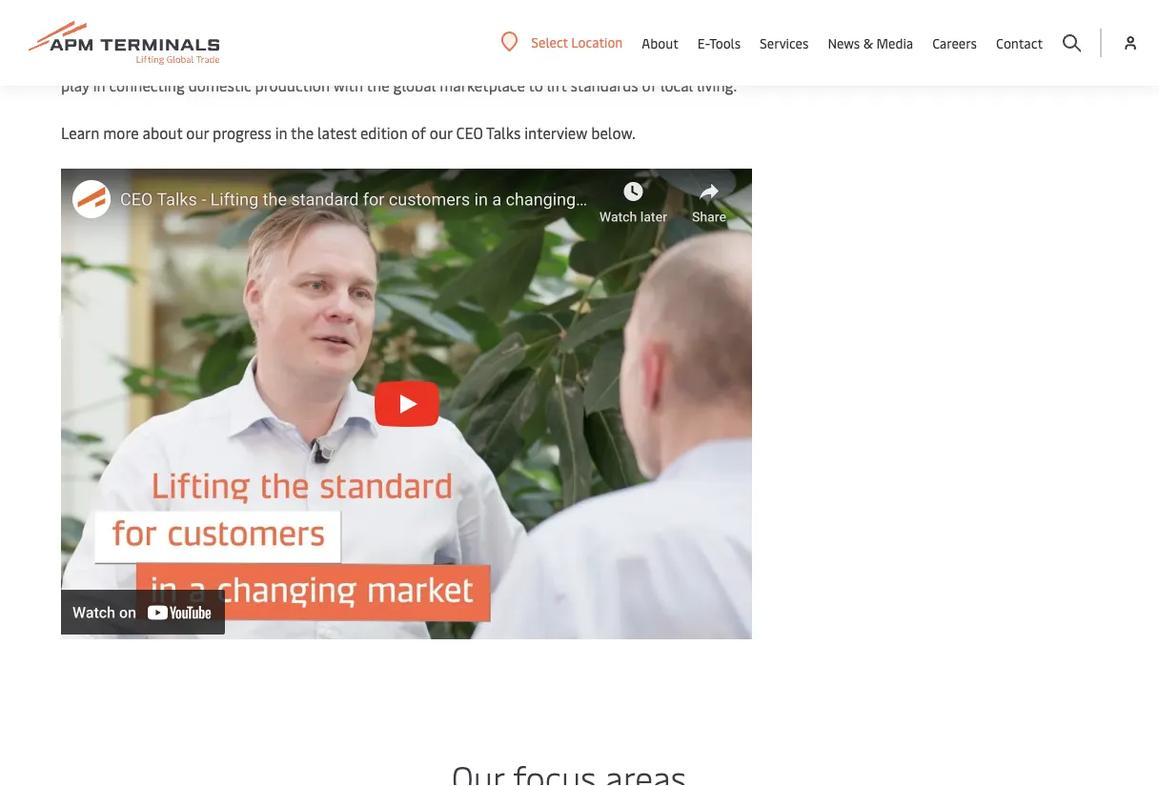 Task type: locate. For each thing, give the bounding box(es) containing it.
media
[[877, 34, 914, 52]]

domestic
[[188, 75, 251, 95]]

the
[[672, 51, 695, 72], [367, 75, 390, 95], [291, 123, 314, 143]]

&
[[864, 34, 873, 52]]

in
[[158, 51, 171, 72], [656, 51, 668, 72], [93, 75, 105, 95], [275, 123, 288, 143]]

talks
[[486, 123, 521, 143]]

0 horizontal spatial the
[[291, 123, 314, 143]]

the left latest
[[291, 123, 314, 143]]

0 horizontal spatial local
[[367, 51, 401, 72]]

0 vertical spatial with
[[332, 51, 363, 72]]

learn more about our progress in the latest edition of our ceo talks interview below.
[[61, 123, 636, 143]]

we up lift
[[544, 51, 563, 72]]

news
[[828, 34, 860, 52]]

about
[[143, 123, 183, 143]]

with right connection
[[332, 51, 363, 72]]

contact button
[[996, 0, 1043, 86]]

communities
[[404, 51, 495, 72]]

edition
[[360, 123, 408, 143]]

0 horizontal spatial we
[[544, 51, 563, 72]]

select location
[[531, 33, 623, 51]]

0 vertical spatial of
[[642, 75, 657, 95]]

connecting
[[109, 75, 185, 95]]

1 vertical spatial the
[[367, 75, 390, 95]]

we take pride in our strong connection with local communities
[[61, 51, 495, 72]]

local left living.
[[661, 75, 693, 95]]

0 vertical spatial the
[[672, 51, 695, 72]]

of right edition
[[412, 123, 426, 143]]

global
[[393, 75, 436, 95]]

with down strong connection with local communities link
[[333, 75, 363, 95]]

lift
[[547, 75, 567, 95]]

more
[[103, 123, 139, 143]]

production
[[255, 75, 330, 95]]

tools
[[710, 34, 741, 52]]

the left global
[[367, 75, 390, 95]]

1 vertical spatial local
[[661, 75, 693, 95]]

we right role
[[729, 51, 748, 72]]

we
[[544, 51, 563, 72], [729, 51, 748, 72]]

1 horizontal spatial the
[[367, 75, 390, 95]]

local up global
[[367, 51, 401, 72]]

where we operate, and in the role we play in connecting domestic production with the global marketplace to lift standards of local living.
[[61, 51, 748, 95]]

strong connection with local communities link
[[198, 51, 495, 72]]

e-
[[698, 34, 710, 52]]

our
[[174, 51, 198, 72], [186, 123, 209, 143], [430, 123, 453, 143]]

1 horizontal spatial of
[[642, 75, 657, 95]]

take
[[86, 51, 116, 72]]

core values
[[87, 3, 166, 24]]

ceo
[[456, 123, 483, 143]]

careers button
[[933, 0, 977, 86]]

local inside where we operate, and in the role we play in connecting domestic production with the global marketplace to lift standards of local living.
[[661, 75, 693, 95]]

2 horizontal spatial the
[[672, 51, 695, 72]]

2 vertical spatial the
[[291, 123, 314, 143]]

learn
[[61, 123, 100, 143]]

the left e-
[[672, 51, 695, 72]]

play
[[61, 75, 89, 95]]

we
[[61, 51, 83, 72]]

1 vertical spatial with
[[333, 75, 363, 95]]

services
[[760, 34, 809, 52]]

local
[[367, 51, 401, 72], [661, 75, 693, 95]]

marketplace
[[440, 75, 525, 95]]

1 horizontal spatial local
[[661, 75, 693, 95]]

of inside where we operate, and in the role we play in connecting domestic production with the global marketplace to lift standards of local living.
[[642, 75, 657, 95]]

core
[[87, 3, 118, 24]]

select location button
[[501, 31, 623, 52]]

our right about
[[186, 123, 209, 143]]

role
[[698, 51, 725, 72]]

in right and
[[656, 51, 668, 72]]

1 vertical spatial of
[[412, 123, 426, 143]]

of down and
[[642, 75, 657, 95]]

strong
[[201, 51, 247, 72]]

with
[[332, 51, 363, 72], [333, 75, 363, 95]]

latest
[[318, 123, 357, 143]]

of
[[642, 75, 657, 95], [412, 123, 426, 143]]

e-tools
[[698, 34, 741, 52]]

1 horizontal spatial we
[[729, 51, 748, 72]]



Task type: describe. For each thing, give the bounding box(es) containing it.
careers
[[933, 34, 977, 52]]

about
[[642, 34, 679, 52]]

our left strong
[[174, 51, 198, 72]]

where
[[498, 51, 540, 72]]

0 vertical spatial local
[[367, 51, 401, 72]]

location
[[571, 33, 623, 51]]

core values link
[[87, 3, 166, 24]]

standards
[[571, 75, 639, 95]]

in right progress
[[275, 123, 288, 143]]

values
[[121, 3, 166, 24]]

1 we from the left
[[544, 51, 563, 72]]

with inside where we operate, and in the role we play in connecting domestic production with the global marketplace to lift standards of local living.
[[333, 75, 363, 95]]

living.
[[697, 75, 737, 95]]

about button
[[642, 0, 679, 86]]

2 we from the left
[[729, 51, 748, 72]]

services button
[[760, 0, 809, 86]]

news & media button
[[828, 0, 914, 86]]

e-tools button
[[698, 0, 741, 86]]

interview
[[525, 123, 588, 143]]

below.
[[591, 123, 636, 143]]

connection
[[251, 51, 328, 72]]

select
[[531, 33, 568, 51]]

news & media
[[828, 34, 914, 52]]

operate,
[[567, 51, 623, 72]]

our left ceo
[[430, 123, 453, 143]]

to
[[529, 75, 543, 95]]

pride
[[119, 51, 155, 72]]

and
[[627, 51, 652, 72]]

contact
[[996, 34, 1043, 52]]

in down the take
[[93, 75, 105, 95]]

0 horizontal spatial of
[[412, 123, 426, 143]]

in right the pride
[[158, 51, 171, 72]]

progress
[[213, 123, 272, 143]]



Task type: vqa. For each thing, say whether or not it's contained in the screenshot.
core values link
yes



